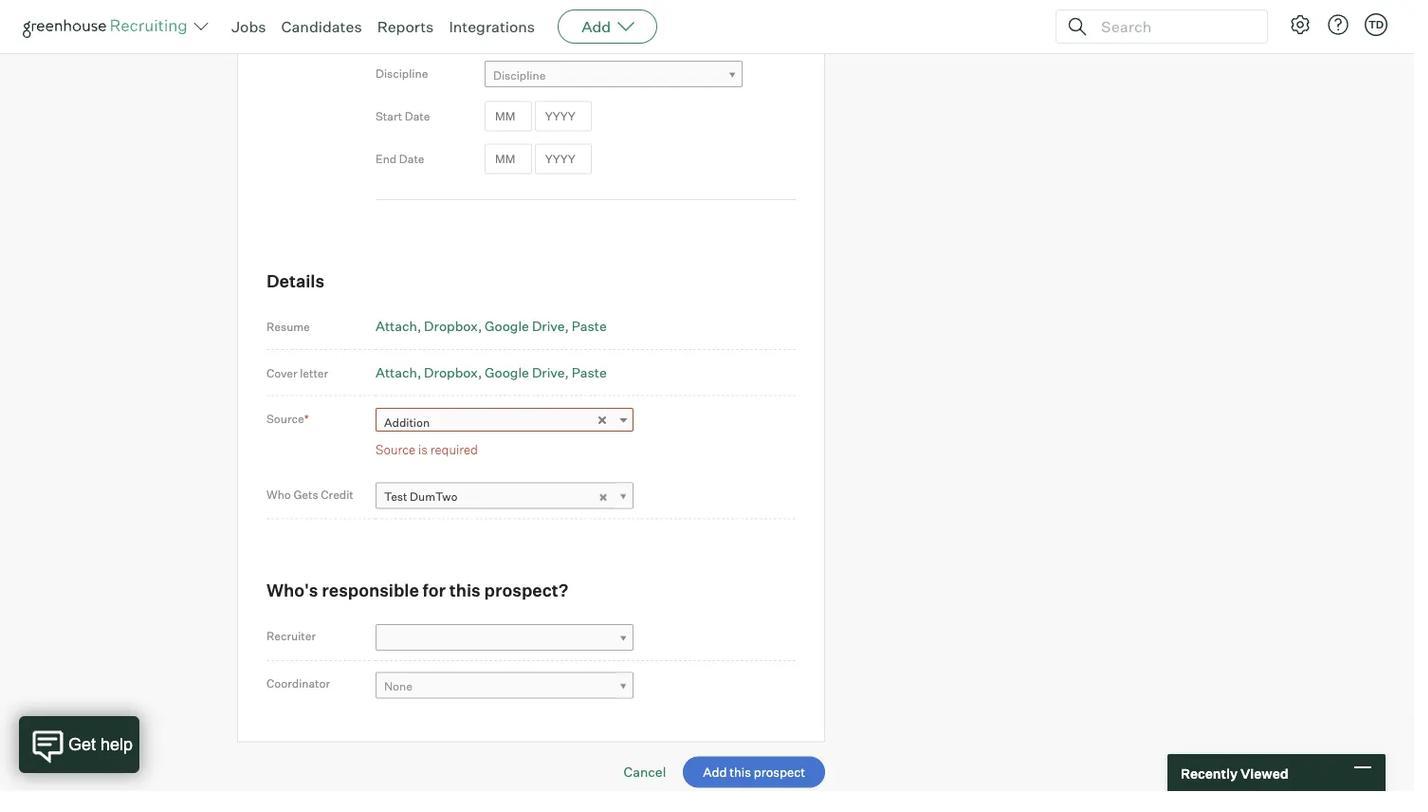 Task type: vqa. For each thing, say whether or not it's contained in the screenshot.
right Source
yes



Task type: describe. For each thing, give the bounding box(es) containing it.
candidates
[[281, 17, 362, 36]]

required
[[430, 442, 478, 457]]

test dumtwo link
[[376, 482, 634, 510]]

reports
[[377, 17, 434, 36]]

integrations
[[449, 17, 535, 36]]

add button
[[558, 9, 658, 44]]

credit
[[321, 487, 354, 502]]

paste for resume
[[572, 318, 607, 335]]

attach dropbox google drive paste for resume
[[376, 318, 607, 335]]

paste for cover letter
[[572, 364, 607, 381]]

jobs link
[[231, 17, 266, 36]]

resume
[[267, 320, 310, 334]]

attach link for resume
[[376, 318, 421, 335]]

recruiter
[[267, 629, 316, 643]]

viewed
[[1241, 765, 1289, 781]]

google drive link for cover letter
[[485, 364, 569, 381]]

drive for resume
[[532, 318, 565, 335]]

attach dropbox google drive paste for cover letter
[[376, 364, 607, 381]]

source *
[[267, 412, 309, 426]]

reports link
[[377, 17, 434, 36]]

none
[[384, 679, 413, 693]]

who's responsible for this prospect?
[[267, 580, 568, 601]]

*
[[304, 412, 309, 426]]

test dumtwo
[[384, 489, 458, 504]]

recently
[[1181, 765, 1238, 781]]

discipline inside discipline link
[[493, 68, 546, 82]]

details
[[267, 270, 325, 291]]

add
[[582, 17, 611, 36]]

dropbox for resume
[[424, 318, 478, 335]]

for
[[423, 580, 446, 601]]

recently viewed
[[1181, 765, 1289, 781]]

source for source is required
[[376, 442, 416, 457]]

start date
[[376, 109, 430, 123]]

dumtwo
[[410, 489, 458, 504]]

prospect?
[[484, 580, 568, 601]]

cancel
[[624, 764, 666, 780]]

degree link
[[485, 18, 743, 46]]

attach link for cover letter
[[376, 364, 421, 381]]

attach for cover letter
[[376, 364, 417, 381]]

cancel link
[[624, 764, 666, 780]]

cover letter
[[267, 366, 328, 380]]

yyyy text field for start date
[[535, 101, 592, 132]]

google drive link for resume
[[485, 318, 569, 335]]



Task type: locate. For each thing, give the bounding box(es) containing it.
1 attach from the top
[[376, 318, 417, 335]]

attach link
[[376, 318, 421, 335], [376, 364, 421, 381]]

1 vertical spatial yyyy text field
[[535, 143, 592, 174]]

0 vertical spatial paste
[[572, 318, 607, 335]]

0 vertical spatial attach dropbox google drive paste
[[376, 318, 607, 335]]

1 attach dropbox google drive paste from the top
[[376, 318, 607, 335]]

0 vertical spatial yyyy text field
[[535, 101, 592, 132]]

1 google drive link from the top
[[485, 318, 569, 335]]

td button
[[1365, 13, 1388, 36]]

paste link
[[572, 318, 607, 335], [572, 364, 607, 381]]

2 attach link from the top
[[376, 364, 421, 381]]

0 vertical spatial date
[[405, 109, 430, 123]]

dropbox link for cover letter
[[424, 364, 482, 381]]

drive for cover letter
[[532, 364, 565, 381]]

test
[[384, 489, 407, 504]]

1 mm text field from the top
[[485, 101, 532, 132]]

drive
[[532, 318, 565, 335], [532, 364, 565, 381]]

configure image
[[1289, 13, 1312, 36]]

1 vertical spatial source
[[376, 442, 416, 457]]

attach for resume
[[376, 318, 417, 335]]

0 vertical spatial dropbox link
[[424, 318, 482, 335]]

2 attach dropbox google drive paste from the top
[[376, 364, 607, 381]]

who
[[267, 487, 291, 502]]

1 vertical spatial google
[[485, 364, 529, 381]]

1 attach link from the top
[[376, 318, 421, 335]]

is
[[418, 442, 428, 457]]

dropbox link for resume
[[424, 318, 482, 335]]

1 vertical spatial dropbox link
[[424, 364, 482, 381]]

addition
[[384, 415, 430, 429]]

source down "cover"
[[267, 412, 304, 426]]

dropbox for cover letter
[[424, 364, 478, 381]]

2 attach from the top
[[376, 364, 417, 381]]

None submit
[[683, 756, 825, 788]]

yyyy text field for end date
[[535, 143, 592, 174]]

paste
[[572, 318, 607, 335], [572, 364, 607, 381]]

1 vertical spatial drive
[[532, 364, 565, 381]]

2 drive from the top
[[532, 364, 565, 381]]

degree
[[376, 24, 414, 38], [493, 25, 532, 39]]

letter
[[300, 366, 328, 380]]

addition link
[[376, 408, 634, 436]]

1 vertical spatial date
[[399, 152, 425, 166]]

this
[[449, 580, 481, 601]]

1 dropbox from the top
[[424, 318, 478, 335]]

td
[[1369, 18, 1384, 31]]

2 dropbox from the top
[[424, 364, 478, 381]]

1 vertical spatial dropbox
[[424, 364, 478, 381]]

none link
[[376, 672, 634, 700]]

google drive link
[[485, 318, 569, 335], [485, 364, 569, 381]]

YYYY text field
[[535, 101, 592, 132], [535, 143, 592, 174]]

Search text field
[[1097, 13, 1250, 40]]

1 paste from the top
[[572, 318, 607, 335]]

1 horizontal spatial discipline
[[493, 68, 546, 82]]

responsible
[[322, 580, 419, 601]]

1 dropbox link from the top
[[424, 318, 482, 335]]

source left is
[[376, 442, 416, 457]]

date
[[405, 109, 430, 123], [399, 152, 425, 166]]

0 horizontal spatial degree
[[376, 24, 414, 38]]

mm text field for start date
[[485, 101, 532, 132]]

dropbox
[[424, 318, 478, 335], [424, 364, 478, 381]]

1 horizontal spatial source
[[376, 442, 416, 457]]

end date
[[376, 152, 425, 166]]

0 vertical spatial google
[[485, 318, 529, 335]]

0 horizontal spatial source
[[267, 412, 304, 426]]

2 yyyy text field from the top
[[535, 143, 592, 174]]

jobs
[[231, 17, 266, 36]]

2 paste from the top
[[572, 364, 607, 381]]

greenhouse recruiting image
[[23, 15, 194, 38]]

1 vertical spatial mm text field
[[485, 143, 532, 174]]

1 vertical spatial attach dropbox google drive paste
[[376, 364, 607, 381]]

end
[[376, 152, 397, 166]]

1 vertical spatial attach
[[376, 364, 417, 381]]

0 vertical spatial mm text field
[[485, 101, 532, 132]]

td button
[[1361, 9, 1392, 40]]

1 vertical spatial paste
[[572, 364, 607, 381]]

date for end date
[[399, 152, 425, 166]]

dropbox link
[[424, 318, 482, 335], [424, 364, 482, 381]]

discipline link
[[485, 61, 743, 88]]

2 google drive link from the top
[[485, 364, 569, 381]]

mm text field for end date
[[485, 143, 532, 174]]

2 mm text field from the top
[[485, 143, 532, 174]]

0 vertical spatial drive
[[532, 318, 565, 335]]

1 drive from the top
[[532, 318, 565, 335]]

0 vertical spatial paste link
[[572, 318, 607, 335]]

2 paste link from the top
[[572, 364, 607, 381]]

source is required
[[376, 442, 478, 457]]

who gets credit
[[267, 487, 354, 502]]

0 vertical spatial dropbox
[[424, 318, 478, 335]]

date right end
[[399, 152, 425, 166]]

discipline up start date
[[376, 66, 428, 81]]

gets
[[294, 487, 318, 502]]

2 google from the top
[[485, 364, 529, 381]]

google
[[485, 318, 529, 335], [485, 364, 529, 381]]

source for source *
[[267, 412, 304, 426]]

1 horizontal spatial degree
[[493, 25, 532, 39]]

1 vertical spatial attach link
[[376, 364, 421, 381]]

paste link for cover letter
[[572, 364, 607, 381]]

who's
[[267, 580, 318, 601]]

2 dropbox link from the top
[[424, 364, 482, 381]]

degree left add
[[493, 25, 532, 39]]

attach
[[376, 318, 417, 335], [376, 364, 417, 381]]

degree right candidates at the top left
[[376, 24, 414, 38]]

MM text field
[[485, 101, 532, 132], [485, 143, 532, 174]]

discipline down integrations
[[493, 68, 546, 82]]

coordinator
[[267, 677, 330, 691]]

start
[[376, 109, 402, 123]]

0 vertical spatial source
[[267, 412, 304, 426]]

cover
[[267, 366, 297, 380]]

candidates link
[[281, 17, 362, 36]]

0 vertical spatial attach
[[376, 318, 417, 335]]

source
[[267, 412, 304, 426], [376, 442, 416, 457]]

attach dropbox google drive paste
[[376, 318, 607, 335], [376, 364, 607, 381]]

0 vertical spatial google drive link
[[485, 318, 569, 335]]

1 vertical spatial google drive link
[[485, 364, 569, 381]]

discipline
[[376, 66, 428, 81], [493, 68, 546, 82]]

date right the start
[[405, 109, 430, 123]]

paste link for resume
[[572, 318, 607, 335]]

0 horizontal spatial discipline
[[376, 66, 428, 81]]

integrations link
[[449, 17, 535, 36]]

google for cover letter
[[485, 364, 529, 381]]

1 google from the top
[[485, 318, 529, 335]]

1 yyyy text field from the top
[[535, 101, 592, 132]]

1 paste link from the top
[[572, 318, 607, 335]]

0 vertical spatial attach link
[[376, 318, 421, 335]]

google for resume
[[485, 318, 529, 335]]

1 vertical spatial paste link
[[572, 364, 607, 381]]

date for start date
[[405, 109, 430, 123]]



